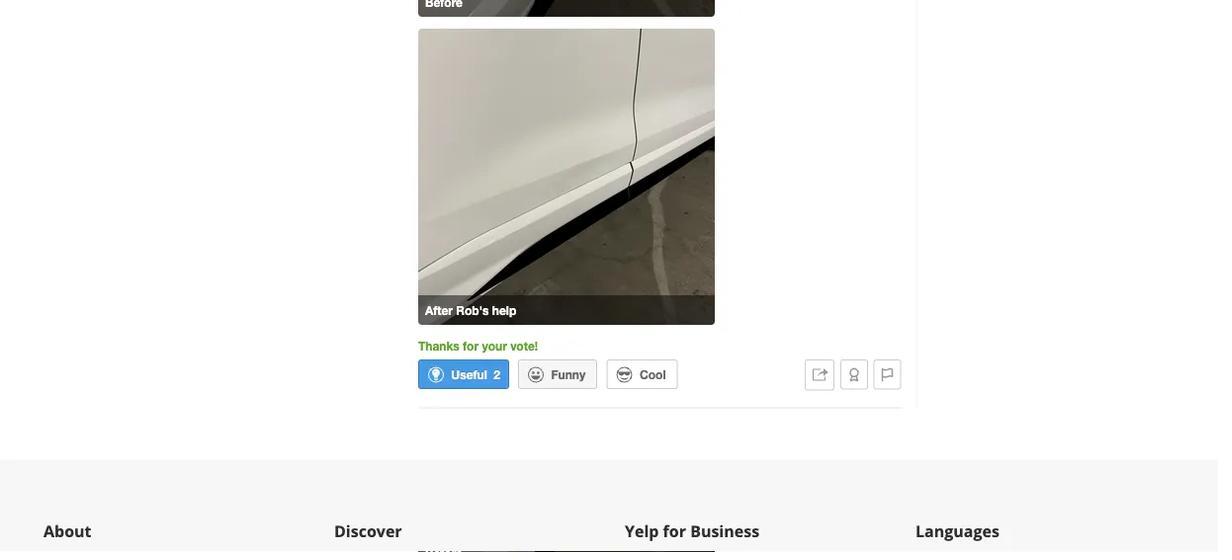 Task type: describe. For each thing, give the bounding box(es) containing it.
languages
[[916, 521, 1000, 542]]

discover
[[334, 521, 402, 542]]

cool
[[640, 368, 666, 382]]

useful 2
[[451, 368, 500, 382]]

after
[[425, 304, 453, 318]]

vote!
[[511, 339, 538, 353]]

for for yelp
[[663, 521, 686, 542]]

cool link
[[607, 360, 678, 390]]

funny link
[[518, 360, 598, 390]]

after rob's help
[[425, 304, 517, 318]]

help
[[492, 304, 517, 318]]

business
[[691, 521, 760, 542]]



Task type: vqa. For each thing, say whether or not it's contained in the screenshot.
"Thanks" at the left bottom
yes



Task type: locate. For each thing, give the bounding box(es) containing it.
rob's
[[456, 304, 489, 318]]

funny
[[551, 368, 586, 382]]

yelp
[[625, 521, 659, 542]]

for right yelp
[[663, 521, 686, 542]]

1 vertical spatial for
[[663, 521, 686, 542]]

your
[[482, 339, 507, 353]]

for
[[463, 339, 479, 353], [663, 521, 686, 542]]

for for thanks
[[463, 339, 479, 353]]

0 horizontal spatial for
[[463, 339, 479, 353]]

2
[[494, 368, 500, 382]]

photo of the grateful dent - san francisco, ca, united states. after rob's help image
[[418, 29, 715, 326]]

useful
[[451, 368, 487, 382]]

yelp for business
[[625, 521, 760, 542]]

thanks for your vote!
[[418, 339, 538, 353]]

for left your at the bottom left of page
[[463, 339, 479, 353]]

1 horizontal spatial for
[[663, 521, 686, 542]]

about
[[44, 521, 92, 542]]

thanks
[[418, 339, 460, 353]]

0 vertical spatial for
[[463, 339, 479, 353]]



